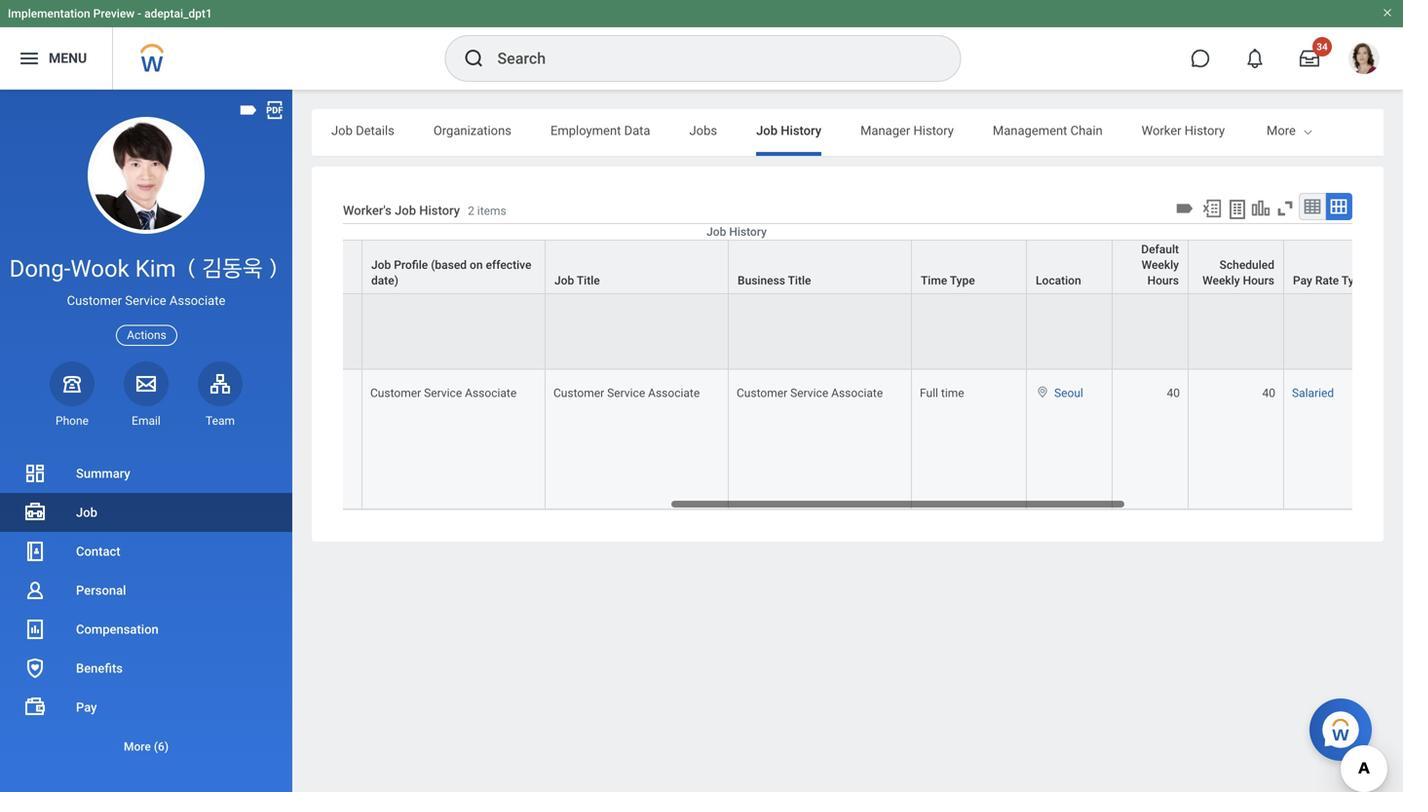 Task type: vqa. For each thing, say whether or not it's contained in the screenshot.
Notifications Large icon
yes



Task type: locate. For each thing, give the bounding box(es) containing it.
summary image
[[23, 462, 47, 485]]

tag image left view printable version (pdf) image on the top left of page
[[238, 99, 259, 121]]

worker
[[1142, 123, 1182, 138], [276, 274, 313, 288]]

2 40 from the left
[[1263, 386, 1276, 400]]

1 hours from the left
[[1148, 274, 1179, 288]]

1 horizontal spatial pay
[[1293, 274, 1313, 288]]

personal image
[[23, 579, 47, 602]]

more for more
[[1267, 123, 1296, 138]]

hours down scheduled at right
[[1243, 274, 1275, 288]]

seoul link
[[1054, 382, 1084, 400]]

more left (6)
[[124, 740, 151, 754]]

cell down time type
[[912, 294, 1027, 370]]

worker left date)
[[276, 274, 313, 288]]

associate inside navigation pane 'region'
[[169, 293, 225, 308]]

tag image for export to excel image
[[1174, 198, 1196, 219]]

job history
[[756, 123, 822, 138], [707, 225, 767, 239]]

1 horizontal spatial worker
[[1142, 123, 1182, 138]]

worker type
[[276, 274, 341, 288]]

type right the rate
[[1342, 274, 1367, 288]]

manager history
[[861, 123, 954, 138]]

job title
[[555, 274, 600, 288]]

tag image
[[238, 99, 259, 121], [1174, 198, 1196, 219]]

service inside navigation pane 'region'
[[125, 293, 166, 308]]

team dong-wook kim （김동욱） element
[[198, 413, 243, 429]]

cell down business title popup button
[[729, 294, 912, 370]]

1 horizontal spatial hours
[[1243, 274, 1275, 288]]

hours
[[1148, 274, 1179, 288], [1243, 274, 1275, 288]]

1 vertical spatial more
[[124, 740, 151, 754]]

seoul
[[1054, 386, 1084, 400]]

more for more (6)
[[124, 740, 151, 754]]

type inside popup button
[[950, 274, 975, 288]]

full
[[920, 386, 938, 400]]

default weekly hours button
[[1113, 241, 1188, 293]]

worker type button
[[267, 241, 362, 293]]

worker for worker history
[[1142, 123, 1182, 138]]

history up export to excel image
[[1185, 123, 1225, 138]]

notifications large image
[[1245, 49, 1265, 68]]

2 hours from the left
[[1243, 274, 1275, 288]]

0 horizontal spatial hours
[[1148, 274, 1179, 288]]

cell down default weekly hours popup button
[[1113, 294, 1189, 370]]

1 horizontal spatial type
[[950, 274, 975, 288]]

3 cell from the left
[[729, 294, 912, 370]]

more down 34 button
[[1267, 123, 1296, 138]]

service
[[125, 293, 166, 308], [424, 386, 462, 400], [607, 386, 645, 400], [791, 386, 829, 400]]

salaried link
[[1292, 382, 1334, 400]]

customer inside navigation pane 'region'
[[67, 293, 122, 308]]

rate
[[1316, 274, 1339, 288]]

worker's job history 2 items
[[343, 203, 506, 218]]

team link
[[198, 361, 243, 429]]

phone button
[[50, 361, 95, 429]]

job inside popup button
[[555, 274, 574, 288]]

1 title from the left
[[577, 274, 600, 288]]

list
[[0, 454, 292, 766]]

0 horizontal spatial title
[[577, 274, 600, 288]]

3 type from the left
[[1342, 274, 1367, 288]]

1 horizontal spatial title
[[788, 274, 811, 288]]

time
[[941, 386, 964, 400]]

summary link
[[0, 454, 292, 493]]

toolbar
[[1171, 193, 1353, 223]]

worker inside popup button
[[276, 274, 313, 288]]

0 horizontal spatial weekly
[[1142, 258, 1179, 272]]

search image
[[462, 47, 486, 70]]

job title button
[[546, 241, 728, 293]]

summary
[[76, 466, 130, 481]]

weekly inside scheduled weekly hours
[[1203, 274, 1240, 288]]

type left date)
[[316, 274, 341, 288]]

tag image left export to excel image
[[1174, 198, 1196, 219]]

full time
[[920, 386, 964, 400]]

more (6)
[[124, 740, 169, 754]]

view team image
[[209, 372, 232, 395]]

customer
[[67, 293, 122, 308], [370, 386, 421, 400], [554, 386, 604, 400], [737, 386, 788, 400]]

navigation pane region
[[0, 90, 292, 792]]

contact image
[[23, 540, 47, 563]]

pay left the rate
[[1293, 274, 1313, 288]]

pay down benefits
[[76, 700, 97, 715]]

customer service associate
[[67, 293, 225, 308], [370, 386, 517, 400], [554, 386, 700, 400], [737, 386, 883, 400]]

worker history
[[1142, 123, 1225, 138]]

0 vertical spatial more
[[1267, 123, 1296, 138]]

worker right chain
[[1142, 123, 1182, 138]]

business
[[738, 274, 785, 288]]

1 horizontal spatial weekly
[[1203, 274, 1240, 288]]

(6)
[[154, 740, 169, 754]]

1 vertical spatial worker
[[276, 274, 313, 288]]

cell down scheduled weekly hours
[[1189, 294, 1284, 370]]

worker inside "tab list"
[[1142, 123, 1182, 138]]

2 type from the left
[[950, 274, 975, 288]]

40
[[1167, 386, 1180, 400], [1263, 386, 1276, 400]]

associate
[[169, 293, 225, 308], [465, 386, 517, 400], [648, 386, 700, 400], [831, 386, 883, 400]]

compensation image
[[23, 618, 47, 641]]

manager
[[861, 123, 911, 138]]

menu banner
[[0, 0, 1403, 90]]

0 horizontal spatial worker
[[276, 274, 313, 288]]

tab list
[[312, 109, 1403, 156]]

hours down default
[[1148, 274, 1179, 288]]

weekly down scheduled at right
[[1203, 274, 1240, 288]]

0 horizontal spatial more
[[124, 740, 151, 754]]

view printable version (pdf) image
[[264, 99, 286, 121]]

jobs
[[690, 123, 717, 138]]

employment
[[551, 123, 621, 138]]

0 vertical spatial weekly
[[1142, 258, 1179, 272]]

8 cell from the left
[[1284, 294, 1390, 370]]

contact
[[76, 544, 120, 559]]

email dong-wook kim （김동욱） element
[[124, 413, 169, 429]]

job image
[[23, 501, 47, 524]]

implementation preview -   adeptai_dpt1
[[8, 7, 212, 20]]

1 vertical spatial weekly
[[1203, 274, 1240, 288]]

hours inside the 'default weekly hours'
[[1148, 274, 1179, 288]]

title for job title
[[577, 274, 600, 288]]

compensation
[[76, 622, 159, 637]]

job history up business
[[707, 225, 767, 239]]

pay
[[1293, 274, 1313, 288], [76, 700, 97, 715]]

history
[[781, 123, 822, 138], [914, 123, 954, 138], [1185, 123, 1225, 138], [419, 203, 460, 218], [729, 225, 767, 239]]

scheduled
[[1220, 258, 1275, 272]]

0 horizontal spatial 40
[[1167, 386, 1180, 400]]

justify image
[[18, 47, 41, 70]]

history up business
[[729, 225, 767, 239]]

type
[[316, 274, 341, 288], [950, 274, 975, 288], [1342, 274, 1367, 288]]

0 vertical spatial job history
[[756, 123, 822, 138]]

weekly down default
[[1142, 258, 1179, 272]]

1 vertical spatial tag image
[[1174, 198, 1196, 219]]

history left the manager at the top right of page
[[781, 123, 822, 138]]

benefits link
[[0, 649, 292, 688]]

pay rate type button
[[1284, 241, 1389, 293]]

1 40 from the left
[[1167, 386, 1180, 400]]

salaried
[[1292, 386, 1334, 400]]

email button
[[124, 361, 169, 429]]

0 horizontal spatial tag image
[[238, 99, 259, 121]]

weekly inside the 'default weekly hours'
[[1142, 258, 1179, 272]]

2 title from the left
[[788, 274, 811, 288]]

job link
[[0, 493, 292, 532]]

1 vertical spatial pay
[[76, 700, 97, 715]]

pay inside pay rate type popup button
[[1293, 274, 1313, 288]]

expand table image
[[1329, 197, 1349, 216]]

1 type from the left
[[316, 274, 341, 288]]

profile
[[394, 258, 428, 272]]

cell down pay rate type
[[1284, 294, 1390, 370]]

pay inside navigation pane 'region'
[[76, 700, 97, 715]]

0 horizontal spatial type
[[316, 274, 341, 288]]

hours inside scheduled weekly hours
[[1243, 274, 1275, 288]]

cell down job profile (based on effective date) on the top left
[[363, 294, 546, 370]]

job
[[331, 123, 353, 138], [756, 123, 778, 138], [395, 203, 416, 218], [707, 225, 726, 239], [371, 258, 391, 272], [555, 274, 574, 288], [76, 505, 97, 520]]

title for business title
[[788, 274, 811, 288]]

Search Workday  search field
[[498, 37, 920, 80]]

worker for worker type
[[276, 274, 313, 288]]

job details
[[331, 123, 395, 138]]

1 horizontal spatial tag image
[[1174, 198, 1196, 219]]

1 horizontal spatial more
[[1267, 123, 1296, 138]]

0 vertical spatial pay
[[1293, 274, 1313, 288]]

cell
[[363, 294, 546, 370], [546, 294, 729, 370], [729, 294, 912, 370], [912, 294, 1027, 370], [1027, 294, 1113, 370], [1113, 294, 1189, 370], [1189, 294, 1284, 370], [1284, 294, 1390, 370]]

job profile (based on effective date) button
[[363, 241, 545, 293]]

type right time
[[950, 274, 975, 288]]

dong-
[[9, 255, 71, 283]]

2 horizontal spatial type
[[1342, 274, 1367, 288]]

personal
[[76, 583, 126, 598]]

job history right jobs
[[756, 123, 822, 138]]

0 horizontal spatial pay
[[76, 700, 97, 715]]

data
[[624, 123, 651, 138]]

more
[[1267, 123, 1296, 138], [124, 740, 151, 754]]

date)
[[371, 274, 399, 288]]

menu button
[[0, 27, 112, 90]]

time type
[[921, 274, 975, 288]]

history right the manager at the top right of page
[[914, 123, 954, 138]]

cell down job title popup button
[[546, 294, 729, 370]]

inbox large image
[[1300, 49, 1320, 68]]

default weekly hours
[[1141, 243, 1179, 288]]

0 vertical spatial worker
[[1142, 123, 1182, 138]]

more inside more (6) dropdown button
[[124, 740, 151, 754]]

type for time type
[[950, 274, 975, 288]]

cell down location on the right of the page
[[1027, 294, 1113, 370]]

1 horizontal spatial 40
[[1263, 386, 1276, 400]]

0 vertical spatial tag image
[[238, 99, 259, 121]]

location button
[[1027, 241, 1112, 293]]

location image
[[1035, 385, 1051, 399]]



Task type: describe. For each thing, give the bounding box(es) containing it.
email
[[132, 414, 161, 428]]

more (6) button
[[0, 735, 292, 759]]

time
[[921, 274, 948, 288]]

more (6) button
[[0, 727, 292, 766]]

7 cell from the left
[[1189, 294, 1284, 370]]

profile logan mcneil image
[[1349, 43, 1380, 78]]

export to worksheets image
[[1226, 198, 1249, 221]]

weekly for default
[[1142, 258, 1179, 272]]

pay for pay
[[76, 700, 97, 715]]

benefits image
[[23, 657, 47, 680]]

team
[[206, 414, 235, 428]]

tab list containing job details
[[312, 109, 1403, 156]]

job profile (based on effective date)
[[371, 258, 532, 288]]

benefits
[[76, 661, 123, 676]]

2 cell from the left
[[546, 294, 729, 370]]

4 cell from the left
[[912, 294, 1027, 370]]

pay link
[[0, 688, 292, 727]]

effective
[[486, 258, 532, 272]]

wook
[[71, 255, 129, 283]]

hours for scheduled weekly hours
[[1243, 274, 1275, 288]]

mail image
[[134, 372, 158, 395]]

pay for pay rate type
[[1293, 274, 1313, 288]]

-
[[138, 7, 141, 20]]

menu
[[49, 50, 87, 66]]

2
[[468, 204, 474, 218]]

full time element
[[920, 382, 964, 400]]

1 vertical spatial job history
[[707, 225, 767, 239]]

(based
[[431, 258, 467, 272]]

table image
[[1303, 197, 1322, 216]]

phone image
[[58, 372, 86, 395]]

list containing summary
[[0, 454, 292, 766]]

default
[[1141, 243, 1179, 256]]

scheduled weekly hours button
[[1189, 241, 1284, 293]]

dong-wook kim （김동욱）
[[9, 255, 283, 283]]

type for worker type
[[316, 274, 341, 288]]

phone
[[56, 414, 89, 428]]

1 cell from the left
[[363, 294, 546, 370]]

34
[[1317, 41, 1328, 53]]

location
[[1036, 274, 1081, 288]]

actions button
[[116, 325, 177, 346]]

time type button
[[912, 241, 1026, 293]]

preview
[[93, 7, 135, 20]]

worker's
[[343, 203, 392, 218]]

scheduled weekly hours
[[1203, 258, 1275, 288]]

history left 2
[[419, 203, 460, 218]]

hours for default weekly hours
[[1148, 274, 1179, 288]]

export to excel image
[[1202, 198, 1223, 219]]

implementation
[[8, 7, 90, 20]]

compensation link
[[0, 610, 292, 649]]

adeptai_dpt1
[[144, 7, 212, 20]]

（김동욱）
[[182, 255, 283, 283]]

personal link
[[0, 571, 292, 610]]

fullscreen image
[[1275, 198, 1296, 219]]

tag image for view printable version (pdf) image on the top left of page
[[238, 99, 259, 121]]

view worker - expand/collapse chart image
[[1250, 198, 1272, 219]]

organizations
[[434, 123, 512, 138]]

job inside navigation pane 'region'
[[76, 505, 97, 520]]

chain
[[1071, 123, 1103, 138]]

phone dong-wook kim （김동욱） element
[[50, 413, 95, 429]]

34 button
[[1288, 37, 1332, 80]]

job history inside "tab list"
[[756, 123, 822, 138]]

management
[[993, 123, 1068, 138]]

contact link
[[0, 532, 292, 571]]

weekly for scheduled
[[1203, 274, 1240, 288]]

customer service associate inside navigation pane 'region'
[[67, 293, 225, 308]]

business title button
[[729, 241, 911, 293]]

details
[[356, 123, 395, 138]]

additiona
[[1351, 123, 1403, 138]]

close environment banner image
[[1382, 7, 1394, 19]]

6 cell from the left
[[1113, 294, 1189, 370]]

management chain
[[993, 123, 1103, 138]]

kim
[[135, 255, 176, 283]]

timeline
[[1264, 123, 1312, 138]]

items
[[477, 204, 506, 218]]

job inside job profile (based on effective date)
[[371, 258, 391, 272]]

5 cell from the left
[[1027, 294, 1113, 370]]

actions
[[127, 328, 166, 342]]

employment data
[[551, 123, 651, 138]]

pay image
[[23, 696, 47, 719]]

on
[[470, 258, 483, 272]]

business title
[[738, 274, 811, 288]]

pay rate type
[[1293, 274, 1367, 288]]



